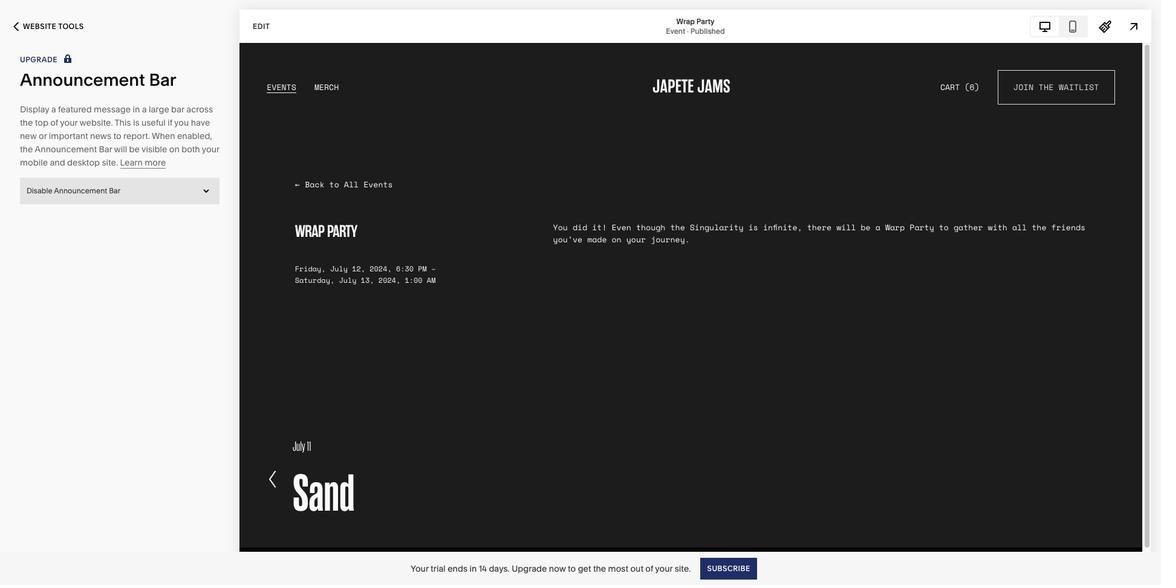 Task type: vqa. For each thing, say whether or not it's contained in the screenshot.
BE
yes



Task type: describe. For each thing, give the bounding box(es) containing it.
is
[[133, 117, 140, 128]]

edit
[[253, 21, 270, 31]]

2 vertical spatial announcement
[[54, 186, 107, 195]]

of inside display a featured message in a large bar across the top of your website. this is useful if you have new or important news to report. when enabled, the announcement bar will be visible on both your mobile and desktop site.
[[50, 117, 58, 128]]

display
[[20, 104, 49, 115]]

visible
[[142, 144, 167, 155]]

website.
[[80, 117, 113, 128]]

tools
[[58, 22, 84, 31]]

·
[[687, 26, 689, 35]]

message
[[94, 104, 131, 115]]

both
[[182, 144, 200, 155]]

edit button
[[245, 15, 278, 38]]

if
[[168, 117, 172, 128]]

display a featured message in a large bar across the top of your website. this is useful if you have new or important news to report. when enabled, the announcement bar will be visible on both your mobile and desktop site.
[[20, 104, 220, 168]]

news
[[90, 131, 111, 142]]

wrap party event · published
[[666, 17, 725, 35]]

ends
[[448, 564, 468, 575]]

enabled,
[[177, 131, 212, 142]]

or
[[39, 131, 47, 142]]

1 horizontal spatial your
[[202, 144, 220, 155]]

days.
[[489, 564, 510, 575]]

on
[[169, 144, 180, 155]]

desktop
[[67, 157, 100, 168]]

when
[[152, 131, 175, 142]]

be
[[129, 144, 140, 155]]

trial
[[431, 564, 446, 575]]

bar inside display a featured message in a large bar across the top of your website. this is useful if you have new or important news to report. when enabled, the announcement bar will be visible on both your mobile and desktop site.
[[99, 144, 112, 155]]

wrap
[[677, 17, 695, 26]]

out
[[631, 564, 644, 575]]

most
[[608, 564, 629, 575]]

your trial ends in 14 days. upgrade now to get the most out of your site.
[[411, 564, 691, 575]]

upgrade inside button
[[20, 55, 57, 64]]

will
[[114, 144, 127, 155]]

party
[[697, 17, 715, 26]]

this
[[115, 117, 131, 128]]

2 vertical spatial bar
[[109, 186, 121, 195]]

report.
[[123, 131, 150, 142]]

1 a from the left
[[51, 104, 56, 115]]

2 vertical spatial the
[[594, 564, 606, 575]]



Task type: locate. For each thing, give the bounding box(es) containing it.
0 horizontal spatial upgrade
[[20, 55, 57, 64]]

website
[[23, 22, 56, 31]]

disable
[[27, 186, 52, 195]]

1 vertical spatial upgrade
[[512, 564, 547, 575]]

1 vertical spatial the
[[20, 144, 33, 155]]

to left get
[[568, 564, 576, 575]]

top
[[35, 117, 48, 128]]

0 horizontal spatial a
[[51, 104, 56, 115]]

learn more link
[[120, 157, 166, 169]]

2 vertical spatial your
[[656, 564, 673, 575]]

disable announcement bar
[[27, 186, 121, 195]]

bar down learn
[[109, 186, 121, 195]]

in left 14
[[470, 564, 477, 575]]

1 horizontal spatial to
[[568, 564, 576, 575]]

0 vertical spatial in
[[133, 104, 140, 115]]

1 horizontal spatial upgrade
[[512, 564, 547, 575]]

across
[[187, 104, 213, 115]]

a left large
[[142, 104, 147, 115]]

0 vertical spatial the
[[20, 117, 33, 128]]

site.
[[102, 157, 118, 168], [675, 564, 691, 575]]

1 vertical spatial site.
[[675, 564, 691, 575]]

website tools button
[[0, 13, 97, 40]]

1 vertical spatial bar
[[99, 144, 112, 155]]

published
[[691, 26, 725, 35]]

announcement
[[20, 70, 145, 90], [35, 144, 97, 155], [54, 186, 107, 195]]

0 vertical spatial to
[[113, 131, 121, 142]]

1 vertical spatial of
[[646, 564, 654, 575]]

0 horizontal spatial your
[[60, 117, 78, 128]]

of right out
[[646, 564, 654, 575]]

1 vertical spatial to
[[568, 564, 576, 575]]

in up is
[[133, 104, 140, 115]]

event
[[666, 26, 686, 35]]

upgrade button
[[20, 53, 74, 67]]

a
[[51, 104, 56, 115], [142, 104, 147, 115]]

site. down the will
[[102, 157, 118, 168]]

upgrade down "website"
[[20, 55, 57, 64]]

1 vertical spatial in
[[470, 564, 477, 575]]

important
[[49, 131, 88, 142]]

the up new
[[20, 117, 33, 128]]

learn more
[[120, 157, 166, 168]]

your up 'important'
[[60, 117, 78, 128]]

1 vertical spatial your
[[202, 144, 220, 155]]

0 horizontal spatial in
[[133, 104, 140, 115]]

in inside display a featured message in a large bar across the top of your website. this is useful if you have new or important news to report. when enabled, the announcement bar will be visible on both your mobile and desktop site.
[[133, 104, 140, 115]]

your right both
[[202, 144, 220, 155]]

1 horizontal spatial of
[[646, 564, 654, 575]]

2 horizontal spatial your
[[656, 564, 673, 575]]

the down new
[[20, 144, 33, 155]]

your right out
[[656, 564, 673, 575]]

more
[[145, 157, 166, 168]]

and
[[50, 157, 65, 168]]

of
[[50, 117, 58, 128], [646, 564, 654, 575]]

in
[[133, 104, 140, 115], [470, 564, 477, 575]]

0 vertical spatial upgrade
[[20, 55, 57, 64]]

get
[[578, 564, 591, 575]]

new
[[20, 131, 37, 142]]

subscribe button
[[701, 558, 757, 580]]

subscribe
[[708, 564, 751, 573]]

to
[[113, 131, 121, 142], [568, 564, 576, 575]]

14
[[479, 564, 487, 575]]

announcement inside display a featured message in a large bar across the top of your website. this is useful if you have new or important news to report. when enabled, the announcement bar will be visible on both your mobile and desktop site.
[[35, 144, 97, 155]]

the
[[20, 117, 33, 128], [20, 144, 33, 155], [594, 564, 606, 575]]

to up the will
[[113, 131, 121, 142]]

0 vertical spatial your
[[60, 117, 78, 128]]

announcement up the featured
[[20, 70, 145, 90]]

upgrade left now
[[512, 564, 547, 575]]

you
[[174, 117, 189, 128]]

0 vertical spatial site.
[[102, 157, 118, 168]]

large
[[149, 104, 169, 115]]

announcement down desktop
[[54, 186, 107, 195]]

1 horizontal spatial in
[[470, 564, 477, 575]]

to inside display a featured message in a large bar across the top of your website. this is useful if you have new or important news to report. when enabled, the announcement bar will be visible on both your mobile and desktop site.
[[113, 131, 121, 142]]

bar
[[149, 70, 177, 90], [99, 144, 112, 155], [109, 186, 121, 195]]

learn
[[120, 157, 143, 168]]

1 vertical spatial announcement
[[35, 144, 97, 155]]

tab list
[[1032, 17, 1087, 36]]

0 horizontal spatial of
[[50, 117, 58, 128]]

the right get
[[594, 564, 606, 575]]

1 horizontal spatial site.
[[675, 564, 691, 575]]

2 a from the left
[[142, 104, 147, 115]]

a right the display on the left of the page
[[51, 104, 56, 115]]

announcement down 'important'
[[35, 144, 97, 155]]

0 vertical spatial of
[[50, 117, 58, 128]]

bar up large
[[149, 70, 177, 90]]

now
[[549, 564, 566, 575]]

have
[[191, 117, 210, 128]]

your
[[60, 117, 78, 128], [202, 144, 220, 155], [656, 564, 673, 575]]

of right top
[[50, 117, 58, 128]]

site. right out
[[675, 564, 691, 575]]

1 horizontal spatial a
[[142, 104, 147, 115]]

announcement bar
[[20, 70, 177, 90]]

site. inside display a featured message in a large bar across the top of your website. this is useful if you have new or important news to report. when enabled, the announcement bar will be visible on both your mobile and desktop site.
[[102, 157, 118, 168]]

featured
[[58, 104, 92, 115]]

your
[[411, 564, 429, 575]]

0 horizontal spatial site.
[[102, 157, 118, 168]]

bar
[[171, 104, 184, 115]]

website tools
[[23, 22, 84, 31]]

0 vertical spatial announcement
[[20, 70, 145, 90]]

bar down 'news'
[[99, 144, 112, 155]]

0 vertical spatial bar
[[149, 70, 177, 90]]

0 horizontal spatial to
[[113, 131, 121, 142]]

upgrade
[[20, 55, 57, 64], [512, 564, 547, 575]]

useful
[[142, 117, 166, 128]]

mobile
[[20, 157, 48, 168]]



